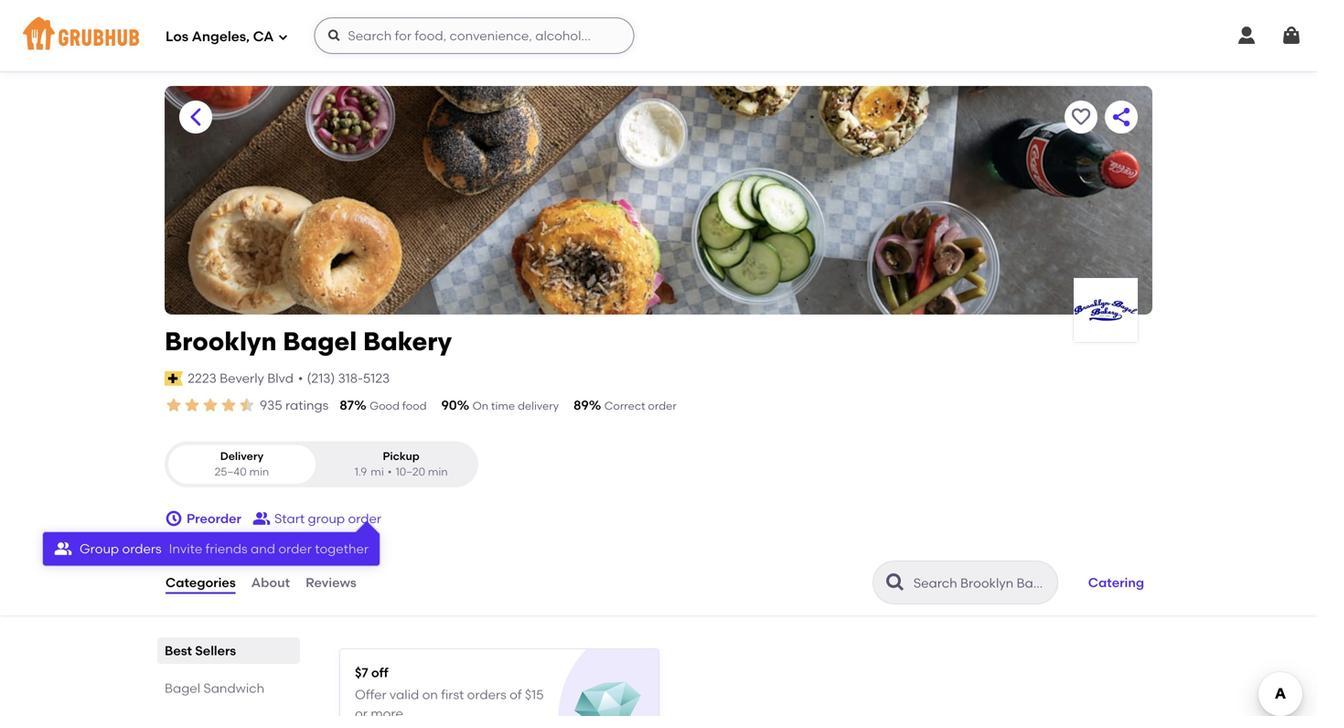 Task type: describe. For each thing, give the bounding box(es) containing it.
start
[[274, 511, 305, 526]]

svg image
[[1236, 25, 1258, 47]]

(213) 318-5123 button
[[307, 369, 390, 388]]

or
[[355, 706, 368, 716]]

catering
[[1088, 575, 1144, 590]]

Search Brooklyn Bagel Bakery search field
[[912, 575, 1052, 592]]

share icon image
[[1111, 106, 1133, 128]]

mi
[[371, 465, 384, 479]]

start group order button
[[252, 502, 382, 535]]

0 horizontal spatial •
[[298, 371, 303, 386]]

bakery
[[363, 326, 452, 357]]

• inside pickup 1.9 mi • 10–20 min
[[388, 465, 392, 479]]

good food
[[370, 399, 427, 413]]

preorder button
[[165, 502, 241, 535]]

ca
[[253, 28, 274, 45]]

good
[[370, 399, 400, 413]]

min inside pickup 1.9 mi • 10–20 min
[[428, 465, 448, 479]]

option group containing delivery 25–40 min
[[165, 441, 478, 488]]

318-
[[338, 371, 363, 386]]

save this restaurant image
[[1070, 106, 1092, 128]]

correct
[[605, 399, 645, 413]]

best
[[165, 643, 192, 659]]

los angeles, ca
[[166, 28, 274, 45]]

89
[[574, 397, 589, 413]]

food
[[402, 399, 427, 413]]

1 horizontal spatial bagel
[[283, 326, 357, 357]]

10–20
[[396, 465, 425, 479]]

935 ratings
[[260, 397, 329, 413]]

bagel sandwich tab
[[165, 679, 293, 698]]

angeles,
[[192, 28, 250, 45]]

reviews
[[306, 575, 357, 590]]

90
[[441, 397, 457, 413]]

start group order
[[274, 511, 382, 526]]

on
[[422, 687, 438, 703]]

935
[[260, 397, 282, 413]]

caret left icon image
[[185, 106, 207, 128]]

on
[[473, 399, 489, 413]]

bagel inside tab
[[165, 681, 200, 696]]

main navigation navigation
[[0, 0, 1317, 71]]

los
[[166, 28, 189, 45]]

time
[[491, 399, 515, 413]]

best sellers
[[165, 643, 236, 659]]

search icon image
[[884, 572, 906, 594]]

on time delivery
[[473, 399, 559, 413]]

off
[[371, 665, 388, 681]]

beverly
[[220, 371, 264, 386]]

categories
[[166, 575, 236, 590]]

save this restaurant button
[[1065, 101, 1098, 134]]

brooklyn
[[165, 326, 277, 357]]

1.9
[[355, 465, 367, 479]]

reviews button
[[305, 550, 357, 616]]

sellers
[[195, 643, 236, 659]]

(213)
[[307, 371, 335, 386]]

more.
[[371, 706, 406, 716]]

brooklyn bagel bakery logo image
[[1074, 278, 1138, 342]]

group
[[308, 511, 345, 526]]

svg image inside preorder button
[[165, 510, 183, 528]]

$7
[[355, 665, 368, 681]]

delivery 25–40 min
[[215, 449, 269, 479]]

blvd
[[267, 371, 294, 386]]



Task type: vqa. For each thing, say whether or not it's contained in the screenshot.
(213)
yes



Task type: locate. For each thing, give the bounding box(es) containing it.
1 vertical spatial •
[[388, 465, 392, 479]]

orders
[[467, 687, 507, 703]]

of
[[510, 687, 522, 703]]

delivery
[[220, 449, 264, 463]]

0 horizontal spatial bagel
[[165, 681, 200, 696]]

0 vertical spatial bagel
[[283, 326, 357, 357]]

min right 10–20
[[428, 465, 448, 479]]

1 horizontal spatial order
[[648, 399, 677, 413]]

0 horizontal spatial order
[[348, 511, 382, 526]]

about button
[[250, 550, 291, 616]]

$7 off offer valid on first orders of $15 or more.
[[355, 665, 544, 716]]

• (213) 318-5123
[[298, 371, 390, 386]]

0 vertical spatial •
[[298, 371, 303, 386]]

Search for food, convenience, alcohol... search field
[[314, 17, 634, 54]]

best sellers tab
[[165, 641, 293, 661]]

87
[[340, 397, 354, 413]]

promo image
[[575, 679, 641, 716]]

2223 beverly blvd
[[188, 371, 294, 386]]

min down delivery
[[249, 465, 269, 479]]

min
[[249, 465, 269, 479], [428, 465, 448, 479]]

pickup 1.9 mi • 10–20 min
[[355, 449, 448, 479]]

25–40
[[215, 465, 247, 479]]

order right "correct"
[[648, 399, 677, 413]]

1 horizontal spatial •
[[388, 465, 392, 479]]

1 min from the left
[[249, 465, 269, 479]]

1 vertical spatial bagel
[[165, 681, 200, 696]]

$15
[[525, 687, 544, 703]]

•
[[298, 371, 303, 386], [388, 465, 392, 479]]

ratings
[[285, 397, 329, 413]]

offer
[[355, 687, 387, 703]]

order
[[648, 399, 677, 413], [348, 511, 382, 526]]

valid
[[390, 687, 419, 703]]

2223 beverly blvd button
[[187, 368, 295, 389]]

• right mi
[[388, 465, 392, 479]]

categories button
[[165, 550, 237, 616]]

1 vertical spatial order
[[348, 511, 382, 526]]

order right group
[[348, 511, 382, 526]]

subscription pass image
[[165, 371, 183, 386]]

delivery
[[518, 399, 559, 413]]

order inside button
[[348, 511, 382, 526]]

about
[[251, 575, 290, 590]]

sandwich
[[203, 681, 265, 696]]

2223
[[188, 371, 217, 386]]

5123
[[363, 371, 390, 386]]

bagel
[[283, 326, 357, 357], [165, 681, 200, 696]]

• right blvd
[[298, 371, 303, 386]]

option group
[[165, 441, 478, 488]]

svg image
[[1281, 25, 1303, 47], [327, 28, 342, 43], [278, 32, 289, 43], [165, 510, 183, 528]]

bagel up (213)
[[283, 326, 357, 357]]

bagel sandwich
[[165, 681, 265, 696]]

preorder
[[187, 511, 241, 526]]

brooklyn bagel bakery
[[165, 326, 452, 357]]

star icon image
[[165, 396, 183, 414], [183, 396, 201, 414], [201, 396, 220, 414], [220, 396, 238, 414], [238, 396, 256, 414], [238, 396, 256, 414]]

correct order
[[605, 399, 677, 413]]

bagel down best
[[165, 681, 200, 696]]

1 horizontal spatial min
[[428, 465, 448, 479]]

0 horizontal spatial min
[[249, 465, 269, 479]]

first
[[441, 687, 464, 703]]

0 vertical spatial order
[[648, 399, 677, 413]]

pickup
[[383, 449, 420, 463]]

catering button
[[1080, 563, 1153, 603]]

min inside delivery 25–40 min
[[249, 465, 269, 479]]

2 min from the left
[[428, 465, 448, 479]]

people icon image
[[252, 510, 271, 528]]



